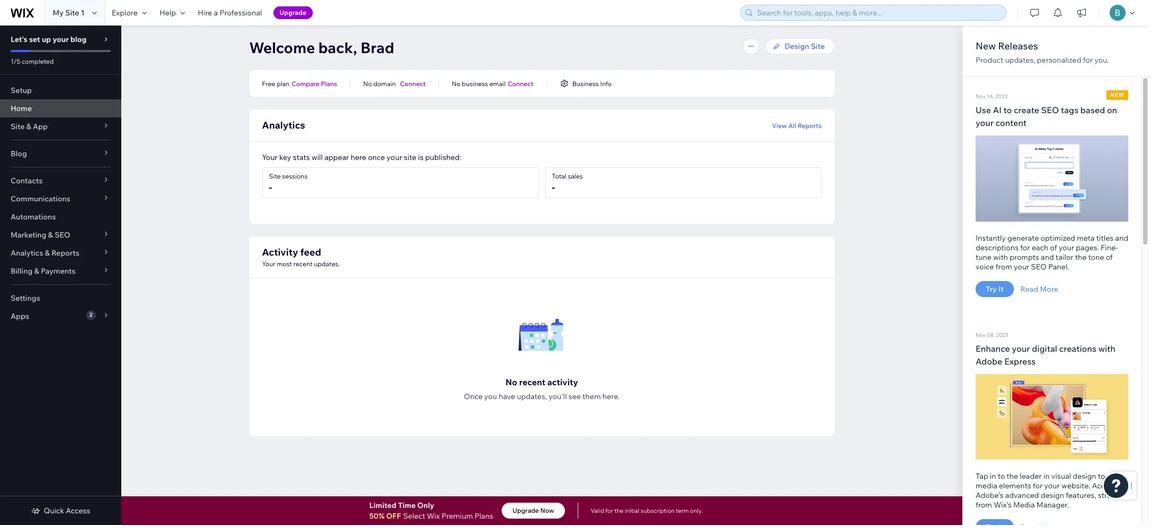 Task type: vqa. For each thing, say whether or not it's contained in the screenshot.
(E.G.,
no



Task type: locate. For each thing, give the bounding box(es) containing it.
1 horizontal spatial connect link
[[508, 79, 534, 88]]

site inside dropdown button
[[11, 122, 25, 131]]

your inside 'nov 08, 2023 enhance your digital creations with adobe express'
[[1013, 344, 1031, 354]]

1 horizontal spatial updates,
[[1006, 55, 1036, 65]]

connect right domain
[[400, 80, 426, 88]]

billing
[[11, 267, 33, 276]]

no inside no recent activity once you have updates, you'll see them here.
[[506, 377, 518, 388]]

design up features,
[[1074, 472, 1097, 482]]

payments
[[41, 267, 76, 276]]

business info
[[573, 80, 612, 88]]

your
[[262, 153, 278, 162], [262, 260, 276, 268]]

& inside the billing & payments dropdown button
[[34, 267, 39, 276]]

- inside site sessions -
[[269, 182, 272, 194]]

1 vertical spatial your
[[262, 260, 276, 268]]

your left "most"
[[262, 260, 276, 268]]

analytics
[[262, 119, 305, 131], [11, 249, 43, 258]]

- inside total sales -
[[552, 182, 555, 194]]

0 vertical spatial recent
[[294, 260, 313, 268]]

1 vertical spatial updates,
[[517, 392, 547, 402]]

upgrade inside button
[[280, 9, 307, 17]]

your up manager. in the right of the page
[[1045, 482, 1061, 491]]

2023 inside 'nov 08, 2023 enhance your digital creations with adobe express'
[[997, 332, 1009, 339]]

with
[[994, 253, 1009, 262], [1099, 344, 1116, 354]]

1 vertical spatial upgrade
[[513, 507, 539, 515]]

reports inside "button"
[[798, 122, 822, 130]]

1 vertical spatial design
[[1041, 491, 1065, 501]]

premium
[[442, 512, 473, 522]]

upgrade left now
[[513, 507, 539, 515]]

compare plans link
[[292, 79, 337, 88]]

2023 for nov 08, 2023 enhance your digital creations with adobe express
[[997, 332, 1009, 339]]

connect
[[400, 80, 426, 88], [508, 80, 534, 88]]

time
[[398, 501, 416, 511]]

0 horizontal spatial connect
[[400, 80, 426, 88]]

no
[[364, 80, 372, 88], [452, 80, 461, 88], [506, 377, 518, 388]]

the left tone
[[1076, 253, 1087, 262]]

the left leader
[[1007, 472, 1019, 482]]

them
[[583, 392, 601, 402]]

based
[[1081, 105, 1106, 116]]

for right valid
[[606, 508, 614, 515]]

and left the tailor in the top of the page
[[1042, 253, 1055, 262]]

seo down automations link
[[55, 231, 70, 240]]

0 horizontal spatial upgrade
[[280, 9, 307, 17]]

1 vertical spatial reports
[[51, 249, 79, 258]]

business
[[462, 80, 488, 88]]

each
[[1032, 243, 1049, 253]]

tags
[[1062, 105, 1079, 116]]

automations link
[[0, 208, 121, 226]]

panel.
[[1049, 262, 1070, 272]]

is
[[418, 153, 424, 162]]

activity
[[548, 377, 579, 388]]

& left the app
[[26, 122, 31, 131]]

0 vertical spatial with
[[994, 253, 1009, 262]]

1 vertical spatial 2023
[[997, 332, 1009, 339]]

site left sessions
[[269, 172, 281, 180]]

marketing
[[11, 231, 46, 240]]

your right up
[[53, 35, 69, 44]]

2 connect link from the left
[[508, 79, 534, 88]]

0 vertical spatial reports
[[798, 122, 822, 130]]

seo down each
[[1032, 262, 1047, 272]]

0 horizontal spatial access
[[66, 507, 90, 516]]

2 horizontal spatial no
[[506, 377, 518, 388]]

with right tune
[[994, 253, 1009, 262]]

initial
[[625, 508, 640, 515]]

quick
[[44, 507, 64, 516]]

2 - from the left
[[552, 182, 555, 194]]

with right 'creations'
[[1099, 344, 1116, 354]]

content
[[996, 118, 1027, 128]]

0 horizontal spatial connect link
[[400, 79, 426, 88]]

connect link for no business email connect
[[508, 79, 534, 88]]

1 horizontal spatial no
[[452, 80, 461, 88]]

only
[[418, 501, 435, 511]]

0 horizontal spatial plans
[[321, 80, 337, 88]]

0 horizontal spatial in
[[991, 472, 997, 482]]

your up express
[[1013, 344, 1031, 354]]

1 connect link from the left
[[400, 79, 426, 88]]

upgrade inside 'upgrade now' button
[[513, 507, 539, 515]]

0 vertical spatial seo
[[1042, 105, 1060, 116]]

analytics for analytics
[[262, 119, 305, 131]]

2 your from the top
[[262, 260, 276, 268]]

read
[[1021, 285, 1039, 294]]

1 horizontal spatial upgrade
[[513, 507, 539, 515]]

for left each
[[1021, 243, 1031, 253]]

& inside marketing & seo popup button
[[48, 231, 53, 240]]

you'll
[[549, 392, 567, 402]]

of right tone
[[1107, 253, 1114, 262]]

1 horizontal spatial the
[[1007, 472, 1019, 482]]

1 vertical spatial analytics
[[11, 249, 43, 258]]

design
[[1074, 472, 1097, 482], [1041, 491, 1065, 501]]

media
[[1014, 501, 1036, 511]]

0 vertical spatial and
[[1116, 233, 1129, 243]]

elements
[[1000, 482, 1032, 491]]

in right tap
[[991, 472, 997, 482]]

- for total sales -
[[552, 182, 555, 194]]

1 horizontal spatial access
[[1093, 482, 1117, 491]]

tailor
[[1056, 253, 1074, 262]]

2023 right 14,
[[996, 93, 1008, 100]]

1 horizontal spatial from
[[996, 262, 1013, 272]]

upgrade up welcome
[[280, 9, 307, 17]]

0 vertical spatial 2023
[[996, 93, 1008, 100]]

& for analytics
[[45, 249, 50, 258]]

recent inside no recent activity once you have updates, you'll see them here.
[[520, 377, 546, 388]]

1 horizontal spatial in
[[1044, 472, 1050, 482]]

0 vertical spatial from
[[996, 262, 1013, 272]]

for left you.
[[1084, 55, 1094, 65]]

1 horizontal spatial reports
[[798, 122, 822, 130]]

your inside "tap in to the leader in visual design to edit media elements for your website. access adobe's advanced design features, straight from wix's media manager."
[[1045, 482, 1061, 491]]

site down home
[[11, 122, 25, 131]]

1 horizontal spatial connect
[[508, 80, 534, 88]]

1 - from the left
[[269, 182, 272, 194]]

1 horizontal spatial -
[[552, 182, 555, 194]]

from inside 'instantly generate optimized meta titles and descriptions for each of your pages. fine- tune with prompts and tailor the tone of voice from your seo panel.'
[[996, 262, 1013, 272]]

access right quick
[[66, 507, 90, 516]]

manager.
[[1037, 501, 1070, 511]]

and right the titles
[[1116, 233, 1129, 243]]

connect link right domain
[[400, 79, 426, 88]]

& for site
[[26, 122, 31, 131]]

2 vertical spatial seo
[[1032, 262, 1047, 272]]

2023 right 08,
[[997, 332, 1009, 339]]

1 horizontal spatial recent
[[520, 377, 546, 388]]

up
[[42, 35, 51, 44]]

nov for nov 08, 2023 enhance your digital creations with adobe express
[[976, 332, 986, 339]]

& right billing
[[34, 267, 39, 276]]

updates, down releases
[[1006, 55, 1036, 65]]

& up the billing & payments
[[45, 249, 50, 258]]

free plan compare plans
[[262, 80, 337, 88]]

contacts button
[[0, 172, 121, 190]]

0 horizontal spatial with
[[994, 253, 1009, 262]]

plans right premium
[[475, 512, 494, 522]]

reports inside popup button
[[51, 249, 79, 258]]

0 horizontal spatial the
[[615, 508, 624, 515]]

access right website.
[[1093, 482, 1117, 491]]

updates, inside new releases product updates, personalized for you.
[[1006, 55, 1036, 65]]

0 vertical spatial nov
[[976, 93, 986, 100]]

0 vertical spatial the
[[1076, 253, 1087, 262]]

to inside the "use ai to create seo tags based on your content"
[[1004, 105, 1013, 116]]

for inside "tap in to the leader in visual design to edit media elements for your website. access adobe's advanced design features, straight from wix's media manager."
[[1034, 482, 1043, 491]]

to left the edit
[[1099, 472, 1106, 482]]

limited time only 50% off select wix premium plans
[[370, 501, 494, 522]]

design site
[[785, 42, 825, 51]]

see
[[569, 392, 581, 402]]

reports up the billing & payments dropdown button on the left
[[51, 249, 79, 258]]

1 vertical spatial plans
[[475, 512, 494, 522]]

nov left 08,
[[976, 332, 986, 339]]

and
[[1116, 233, 1129, 243], [1042, 253, 1055, 262]]

nov left 14,
[[976, 93, 986, 100]]

no left "business"
[[452, 80, 461, 88]]

0 vertical spatial upgrade
[[280, 9, 307, 17]]

more
[[1041, 285, 1059, 294]]

from left wix's on the right of the page
[[976, 501, 993, 511]]

to right ai
[[1004, 105, 1013, 116]]

your left site
[[387, 153, 402, 162]]

product
[[976, 55, 1004, 65]]

analytics inside popup button
[[11, 249, 43, 258]]

0 horizontal spatial reports
[[51, 249, 79, 258]]

most
[[277, 260, 292, 268]]

design site link
[[766, 38, 835, 54]]

compare
[[292, 80, 320, 88]]

to right media
[[999, 472, 1006, 482]]

0 vertical spatial analytics
[[262, 119, 305, 131]]

0 horizontal spatial and
[[1042, 253, 1055, 262]]

0 horizontal spatial no
[[364, 80, 372, 88]]

1 horizontal spatial plans
[[475, 512, 494, 522]]

1 vertical spatial nov
[[976, 332, 986, 339]]

site & app
[[11, 122, 48, 131]]

& inside analytics & reports popup button
[[45, 249, 50, 258]]

reports right the all
[[798, 122, 822, 130]]

home link
[[0, 100, 121, 118]]

1 horizontal spatial and
[[1116, 233, 1129, 243]]

the left initial
[[615, 508, 624, 515]]

recent left activity on the bottom
[[520, 377, 546, 388]]

2 nov from the top
[[976, 332, 986, 339]]

1 nov from the top
[[976, 93, 986, 100]]

0 horizontal spatial updates,
[[517, 392, 547, 402]]

0 horizontal spatial design
[[1041, 491, 1065, 501]]

connect link for no domain connect
[[400, 79, 426, 88]]

settings
[[11, 294, 40, 303]]

1 vertical spatial recent
[[520, 377, 546, 388]]

- for site sessions -
[[269, 182, 272, 194]]

0 vertical spatial design
[[1074, 472, 1097, 482]]

your down the use
[[976, 118, 994, 128]]

of
[[1051, 243, 1058, 253], [1107, 253, 1114, 262]]

contacts
[[11, 176, 43, 186]]

updates, right have on the left
[[517, 392, 547, 402]]

marketing & seo button
[[0, 226, 121, 244]]

to for in
[[999, 472, 1006, 482]]

no for business
[[452, 80, 461, 88]]

only.
[[691, 508, 703, 515]]

plans
[[321, 80, 337, 88], [475, 512, 494, 522]]

1 your from the top
[[262, 153, 278, 162]]

in left the visual at the right of page
[[1044, 472, 1050, 482]]

total sales -
[[552, 172, 583, 194]]

advanced
[[1006, 491, 1040, 501]]

0 vertical spatial updates,
[[1006, 55, 1036, 65]]

seo left "tags"
[[1042, 105, 1060, 116]]

seo inside the "use ai to create seo tags based on your content"
[[1042, 105, 1060, 116]]

for right elements
[[1034, 482, 1043, 491]]

no up have on the left
[[506, 377, 518, 388]]

total
[[552, 172, 567, 180]]

reports for analytics & reports
[[51, 249, 79, 258]]

0 horizontal spatial analytics
[[11, 249, 43, 258]]

connect right email on the top left
[[508, 80, 534, 88]]

my
[[53, 8, 64, 18]]

view all reports
[[773, 122, 822, 130]]

& up "analytics & reports"
[[48, 231, 53, 240]]

plans right compare
[[321, 80, 337, 88]]

features,
[[1067, 491, 1097, 501]]

tap
[[976, 472, 989, 482]]

1 horizontal spatial analytics
[[262, 119, 305, 131]]

upgrade
[[280, 9, 307, 17], [513, 507, 539, 515]]

0 horizontal spatial from
[[976, 501, 993, 511]]

1 vertical spatial the
[[1007, 472, 1019, 482]]

1 vertical spatial access
[[66, 507, 90, 516]]

0 vertical spatial access
[[1093, 482, 1117, 491]]

use ai to create seo tags based on your content
[[976, 105, 1118, 128]]

1 horizontal spatial with
[[1099, 344, 1116, 354]]

from inside "tap in to the leader in visual design to edit media elements for your website. access adobe's advanced design features, straight from wix's media manager."
[[976, 501, 993, 511]]

analytics down marketing
[[11, 249, 43, 258]]

view
[[773, 122, 787, 130]]

0 vertical spatial your
[[262, 153, 278, 162]]

no for domain
[[364, 80, 372, 88]]

optimized
[[1041, 233, 1076, 243]]

0 horizontal spatial -
[[269, 182, 272, 194]]

from right voice
[[996, 262, 1013, 272]]

1 vertical spatial with
[[1099, 344, 1116, 354]]

& inside site & app dropdown button
[[26, 122, 31, 131]]

the
[[1076, 253, 1087, 262], [1007, 472, 1019, 482], [615, 508, 624, 515]]

analytics up key
[[262, 119, 305, 131]]

recent down the feed
[[294, 260, 313, 268]]

generate
[[1008, 233, 1040, 243]]

-
[[269, 182, 272, 194], [552, 182, 555, 194]]

upgrade for upgrade now
[[513, 507, 539, 515]]

upgrade button
[[273, 6, 313, 19]]

tone
[[1089, 253, 1105, 262]]

connect link right email on the top left
[[508, 79, 534, 88]]

2 horizontal spatial the
[[1076, 253, 1087, 262]]

with inside 'instantly generate optimized meta titles and descriptions for each of your pages. fine- tune with prompts and tailor the tone of voice from your seo panel.'
[[994, 253, 1009, 262]]

0 horizontal spatial recent
[[294, 260, 313, 268]]

descriptions
[[976, 243, 1019, 253]]

apps
[[11, 312, 29, 322]]

0 vertical spatial plans
[[321, 80, 337, 88]]

design down the visual at the right of page
[[1041, 491, 1065, 501]]

my site 1
[[53, 8, 85, 18]]

of right each
[[1051, 243, 1058, 253]]

1 vertical spatial from
[[976, 501, 993, 511]]

1 vertical spatial seo
[[55, 231, 70, 240]]

nov for nov 14, 2023
[[976, 93, 986, 100]]

try
[[987, 285, 998, 294]]

your left key
[[262, 153, 278, 162]]

no left domain
[[364, 80, 372, 88]]

nov inside 'nov 08, 2023 enhance your digital creations with adobe express'
[[976, 332, 986, 339]]

let's
[[11, 35, 27, 44]]



Task type: describe. For each thing, give the bounding box(es) containing it.
read more link
[[1021, 285, 1059, 294]]

free
[[262, 80, 275, 88]]

analytics & reports
[[11, 249, 79, 258]]

sessions
[[282, 172, 308, 180]]

activity feed your most recent updates.
[[262, 246, 340, 268]]

key
[[280, 153, 291, 162]]

welcome back, brad
[[249, 38, 395, 57]]

1 horizontal spatial design
[[1074, 472, 1097, 482]]

design
[[785, 42, 810, 51]]

the inside 'instantly generate optimized meta titles and descriptions for each of your pages. fine- tune with prompts and tailor the tone of voice from your seo panel.'
[[1076, 253, 1087, 262]]

nov 14, 2023
[[976, 93, 1008, 100]]

seo inside 'instantly generate optimized meta titles and descriptions for each of your pages. fine- tune with prompts and tailor the tone of voice from your seo panel.'
[[1032, 262, 1047, 272]]

seo inside popup button
[[55, 231, 70, 240]]

nov 08, 2023 enhance your digital creations with adobe express
[[976, 332, 1116, 367]]

your inside "activity feed your most recent updates."
[[262, 260, 276, 268]]

back,
[[319, 38, 357, 57]]

access inside sidebar element
[[66, 507, 90, 516]]

site inside site sessions -
[[269, 172, 281, 180]]

no for recent
[[506, 377, 518, 388]]

analytics for analytics & reports
[[11, 249, 43, 258]]

fine-
[[1102, 243, 1119, 253]]

business
[[573, 80, 599, 88]]

with inside 'nov 08, 2023 enhance your digital creations with adobe express'
[[1099, 344, 1116, 354]]

upgrade now button
[[502, 504, 565, 520]]

08,
[[988, 332, 996, 339]]

no business email connect
[[452, 80, 534, 88]]

setup
[[11, 86, 32, 95]]

2023 for nov 14, 2023
[[996, 93, 1008, 100]]

explore
[[112, 8, 138, 18]]

subscription
[[641, 508, 675, 515]]

limited
[[370, 501, 397, 511]]

& for marketing
[[48, 231, 53, 240]]

upgrade now
[[513, 507, 554, 515]]

brad
[[361, 38, 395, 57]]

create
[[1015, 105, 1040, 116]]

have
[[499, 392, 515, 402]]

adobe's
[[976, 491, 1004, 501]]

tune
[[976, 253, 992, 262]]

1
[[81, 8, 85, 18]]

site & app button
[[0, 118, 121, 136]]

it
[[999, 285, 1004, 294]]

to for ai
[[1004, 105, 1013, 116]]

business info button
[[560, 79, 612, 88]]

reports for view all reports
[[798, 122, 822, 130]]

once
[[464, 392, 483, 402]]

1 vertical spatial and
[[1042, 253, 1055, 262]]

2 in from the left
[[1044, 472, 1050, 482]]

here
[[351, 153, 367, 162]]

prompts
[[1010, 253, 1040, 262]]

for inside 'instantly generate optimized meta titles and descriptions for each of your pages. fine- tune with prompts and tailor the tone of voice from your seo panel.'
[[1021, 243, 1031, 253]]

set
[[29, 35, 40, 44]]

plan
[[277, 80, 290, 88]]

1/5 completed
[[11, 57, 54, 65]]

no recent activity once you have updates, you'll see them here.
[[464, 377, 620, 402]]

updates.
[[314, 260, 340, 268]]

billing & payments button
[[0, 262, 121, 281]]

& for billing
[[34, 267, 39, 276]]

use
[[976, 105, 992, 116]]

hire a professional
[[198, 8, 262, 18]]

2 connect from the left
[[508, 80, 534, 88]]

wix
[[427, 512, 440, 522]]

2
[[89, 312, 92, 319]]

recent inside "activity feed your most recent updates."
[[294, 260, 313, 268]]

communications
[[11, 194, 70, 204]]

the inside "tap in to the leader in visual design to edit media elements for your website. access adobe's advanced design features, straight from wix's media manager."
[[1007, 472, 1019, 482]]

you.
[[1095, 55, 1110, 65]]

visual
[[1052, 472, 1072, 482]]

1 in from the left
[[991, 472, 997, 482]]

published:
[[425, 153, 462, 162]]

communications button
[[0, 190, 121, 208]]

try it
[[987, 285, 1004, 294]]

appear
[[325, 153, 349, 162]]

updates, inside no recent activity once you have updates, you'll see them here.
[[517, 392, 547, 402]]

hire a professional link
[[192, 0, 269, 26]]

site
[[404, 153, 417, 162]]

domain
[[374, 80, 396, 88]]

blog button
[[0, 145, 121, 163]]

term
[[676, 508, 689, 515]]

Search for tools, apps, help & more... field
[[754, 5, 1004, 20]]

quick access
[[44, 507, 90, 516]]

your inside the "use ai to create seo tags based on your content"
[[976, 118, 994, 128]]

settings link
[[0, 290, 121, 308]]

access inside "tap in to the leader in visual design to edit media elements for your website. access adobe's advanced design features, straight from wix's media manager."
[[1093, 482, 1117, 491]]

site right design
[[811, 42, 825, 51]]

instantly generate optimized meta titles and descriptions for each of your pages. fine- tune with prompts and tailor the tone of voice from your seo panel.
[[976, 233, 1129, 272]]

your inside sidebar element
[[53, 35, 69, 44]]

creations
[[1060, 344, 1097, 354]]

tap in to the leader in visual design to edit media elements for your website. access adobe's advanced design features, straight from wix's media manager.
[[976, 472, 1126, 511]]

adobe
[[976, 356, 1003, 367]]

completed
[[22, 57, 54, 65]]

new
[[976, 40, 997, 52]]

instantly
[[976, 233, 1007, 243]]

your key stats will appear here once your site is published:
[[262, 153, 462, 162]]

plans inside limited time only 50% off select wix premium plans
[[475, 512, 494, 522]]

your up 'panel.'
[[1060, 243, 1075, 253]]

blog
[[70, 35, 87, 44]]

analytics & reports button
[[0, 244, 121, 262]]

leader
[[1021, 472, 1043, 482]]

your up 'read'
[[1015, 262, 1030, 272]]

0 horizontal spatial of
[[1051, 243, 1058, 253]]

1 connect from the left
[[400, 80, 426, 88]]

2 vertical spatial the
[[615, 508, 624, 515]]

let's set up your blog
[[11, 35, 87, 44]]

sidebar element
[[0, 26, 121, 526]]

personalized
[[1038, 55, 1082, 65]]

1 horizontal spatial of
[[1107, 253, 1114, 262]]

wix's
[[995, 501, 1012, 511]]

website.
[[1062, 482, 1091, 491]]

upgrade for upgrade
[[280, 9, 307, 17]]

titles
[[1097, 233, 1114, 243]]

quick access button
[[31, 507, 90, 516]]

hire
[[198, 8, 212, 18]]

once
[[368, 153, 385, 162]]

app
[[33, 122, 48, 131]]

50%
[[370, 512, 385, 522]]

for inside new releases product updates, personalized for you.
[[1084, 55, 1094, 65]]

site left 1
[[65, 8, 79, 18]]

sales
[[568, 172, 583, 180]]

media
[[976, 482, 998, 491]]



